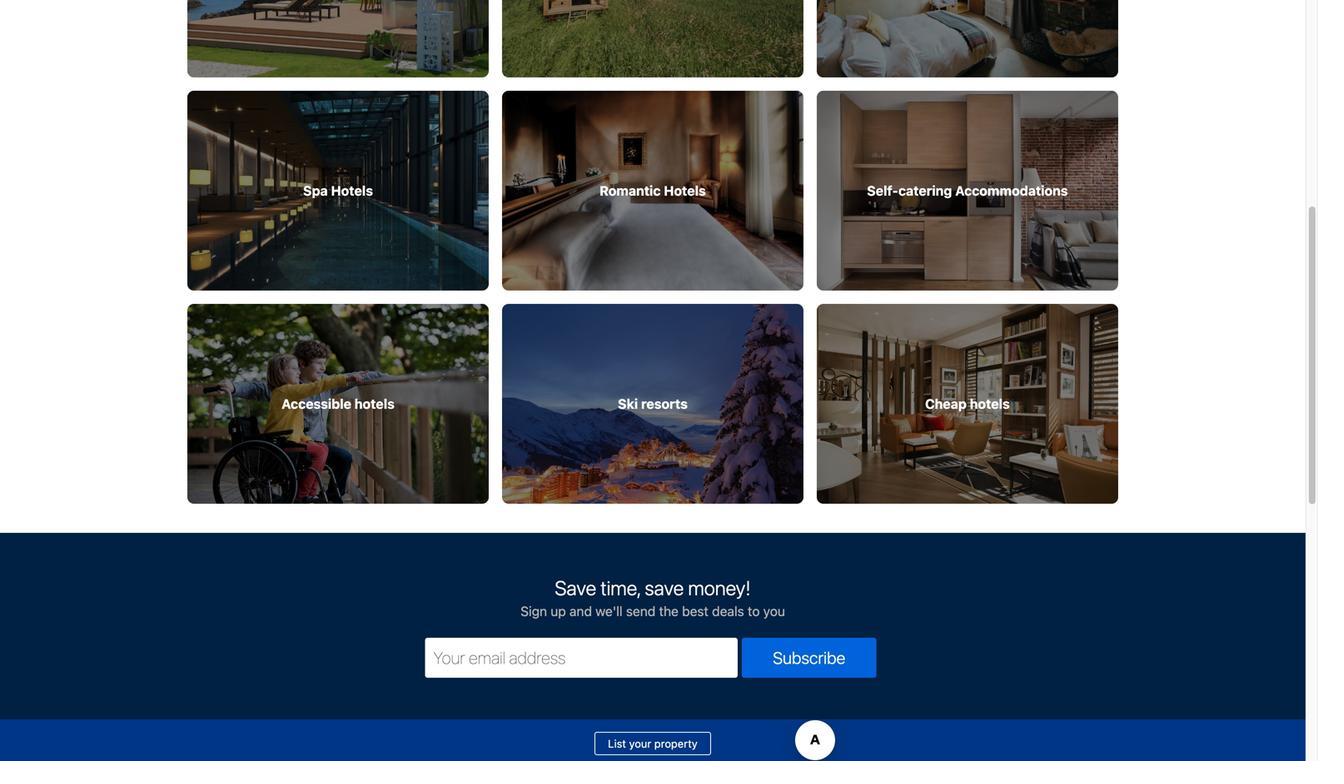 Task type: describe. For each thing, give the bounding box(es) containing it.
we'll
[[596, 604, 623, 619]]

self-
[[867, 183, 899, 199]]

deals
[[712, 604, 744, 619]]

ski resorts
[[618, 396, 688, 412]]

spa
[[303, 183, 328, 199]]

cheap
[[925, 396, 967, 412]]

romantic hotels
[[600, 183, 706, 199]]

accommodations
[[955, 183, 1068, 199]]

save
[[555, 576, 596, 600]]

the
[[659, 604, 679, 619]]

you
[[763, 604, 785, 619]]

time,
[[601, 576, 641, 600]]

save time, save money! sign up and we'll send the best deals to you
[[521, 576, 785, 619]]

cheap hotels
[[925, 396, 1010, 412]]

list
[[608, 738, 626, 750]]

hotels for romantic hotels
[[664, 183, 706, 199]]

hotels for spa hotels
[[331, 183, 373, 199]]

accessible hotels link
[[187, 304, 489, 504]]

subscribe
[[773, 648, 846, 668]]

self-catering accommodations
[[867, 183, 1068, 199]]

accessible hotels
[[282, 396, 395, 412]]

accessible
[[282, 396, 351, 412]]

save time, save money! footer
[[0, 532, 1306, 761]]

save
[[645, 576, 684, 600]]

sign
[[521, 604, 547, 619]]

send
[[626, 604, 656, 619]]



Task type: vqa. For each thing, say whether or not it's contained in the screenshot.
book.
no



Task type: locate. For each thing, give the bounding box(es) containing it.
2 hotels from the left
[[664, 183, 706, 199]]

resorts
[[641, 396, 688, 412]]

to
[[748, 604, 760, 619]]

Your email address email field
[[425, 638, 738, 678]]

hotels right romantic
[[664, 183, 706, 199]]

spa hotels link
[[187, 91, 489, 291]]

1 horizontal spatial hotels
[[970, 396, 1010, 412]]

and
[[570, 604, 592, 619]]

property
[[654, 738, 698, 750]]

1 horizontal spatial hotels
[[664, 183, 706, 199]]

self-catering accommodations link
[[817, 91, 1118, 291]]

hotels
[[355, 396, 395, 412], [970, 396, 1010, 412]]

spa hotels
[[303, 183, 373, 199]]

up
[[551, 604, 566, 619]]

money!
[[688, 576, 751, 600]]

1 hotels from the left
[[331, 183, 373, 199]]

list your property link
[[595, 732, 711, 756]]

hotels right the accessible
[[355, 396, 395, 412]]

best
[[682, 604, 709, 619]]

2 hotels from the left
[[970, 396, 1010, 412]]

romantic
[[600, 183, 661, 199]]

hotels for accessible hotels
[[355, 396, 395, 412]]

ski
[[618, 396, 638, 412]]

your
[[629, 738, 651, 750]]

list your property
[[608, 738, 698, 750]]

1 hotels from the left
[[355, 396, 395, 412]]

ski resorts link
[[502, 304, 804, 504]]

hotels for cheap hotels
[[970, 396, 1010, 412]]

hotels
[[331, 183, 373, 199], [664, 183, 706, 199]]

subscribe button
[[742, 638, 877, 678]]

catering
[[899, 183, 952, 199]]

0 horizontal spatial hotels
[[331, 183, 373, 199]]

hotels right spa
[[331, 183, 373, 199]]

hotels right cheap
[[970, 396, 1010, 412]]

romantic hotels link
[[502, 91, 804, 291]]

0 horizontal spatial hotels
[[355, 396, 395, 412]]

cheap hotels link
[[817, 304, 1118, 504]]



